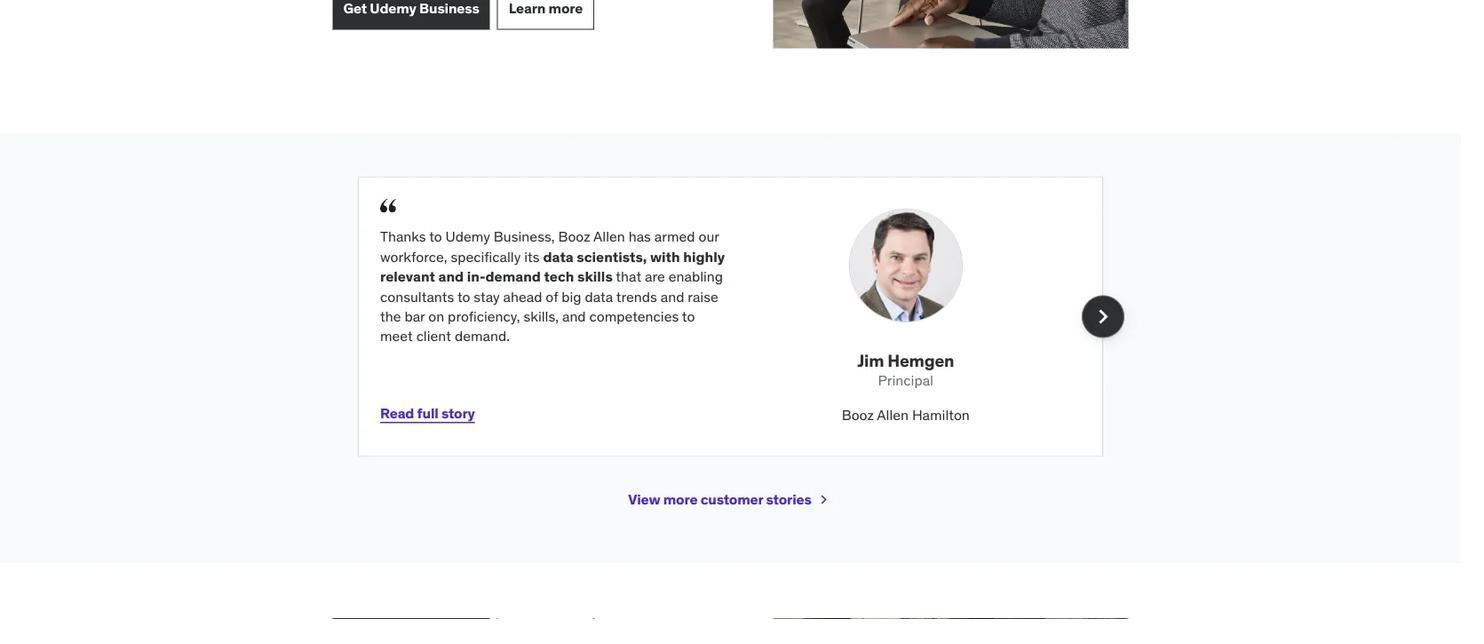 Task type: locate. For each thing, give the bounding box(es) containing it.
allen up the scientists,
[[594, 228, 625, 246]]

data down skills
[[585, 287, 613, 306]]

1 horizontal spatial data
[[585, 287, 613, 306]]

thanks
[[380, 228, 426, 246]]

allen down the 'principal'
[[877, 406, 909, 424]]

udemy
[[446, 228, 490, 246]]

1 vertical spatial and
[[661, 287, 685, 306]]

view more customer stories
[[628, 490, 812, 509]]

1 vertical spatial to
[[458, 287, 470, 306]]

2 horizontal spatial to
[[682, 307, 695, 325]]

2 vertical spatial and
[[562, 307, 586, 325]]

competencies
[[590, 307, 679, 325]]

1 horizontal spatial to
[[458, 287, 470, 306]]

in-
[[467, 267, 486, 286]]

0 horizontal spatial and
[[439, 267, 464, 286]]

1 vertical spatial allen
[[877, 406, 909, 424]]

1 vertical spatial booz
[[842, 406, 874, 424]]

0 vertical spatial and
[[439, 267, 464, 286]]

1 horizontal spatial and
[[562, 307, 586, 325]]

and
[[439, 267, 464, 286], [661, 287, 685, 306], [562, 307, 586, 325]]

proficiency,
[[448, 307, 520, 325]]

full
[[417, 404, 439, 423]]

its
[[524, 248, 540, 266]]

booz down jim
[[842, 406, 874, 424]]

to inside thanks to udemy business, booz allen has armed our workforce, specifically its
[[429, 228, 442, 246]]

our
[[699, 228, 719, 246]]

skills,
[[524, 307, 559, 325]]

0 vertical spatial allen
[[594, 228, 625, 246]]

big
[[562, 287, 582, 306]]

to down raise
[[682, 307, 695, 325]]

read full story
[[380, 404, 475, 423]]

0 horizontal spatial to
[[429, 228, 442, 246]]

allen inside thanks to udemy business, booz allen has armed our workforce, specifically its
[[594, 228, 625, 246]]

story
[[442, 404, 475, 423]]

data
[[543, 248, 574, 266], [585, 287, 613, 306]]

booz allen hamilton
[[842, 406, 970, 424]]

view more customer stories link
[[628, 479, 833, 521]]

and down big
[[562, 307, 586, 325]]

are
[[645, 267, 665, 286]]

booz up data scientists, with highly relevant and in-demand tech skills
[[558, 228, 591, 246]]

data up the tech
[[543, 248, 574, 266]]

principal
[[878, 372, 934, 390]]

thanks to udemy business, booz allen has armed our workforce, specifically its
[[380, 228, 719, 266]]

meet
[[380, 327, 413, 345]]

of
[[546, 287, 558, 306]]

to
[[429, 228, 442, 246], [458, 287, 470, 306], [682, 307, 695, 325]]

0 vertical spatial booz
[[558, 228, 591, 246]]

skills
[[578, 267, 613, 286]]

0 horizontal spatial allen
[[594, 228, 625, 246]]

data inside that are enabling consultants to stay ahead of big data trends and raise the bar on proficiency, skills, and competencies to meet client demand.
[[585, 287, 613, 306]]

0 vertical spatial to
[[429, 228, 442, 246]]

and left the in-
[[439, 267, 464, 286]]

and inside data scientists, with highly relevant and in-demand tech skills
[[439, 267, 464, 286]]

tech
[[544, 267, 574, 286]]

1 vertical spatial data
[[585, 287, 613, 306]]

next image
[[1089, 303, 1118, 331]]

armed
[[655, 228, 695, 246]]

to left stay
[[458, 287, 470, 306]]

0 horizontal spatial booz
[[558, 228, 591, 246]]

trends
[[616, 287, 657, 306]]

and down are
[[661, 287, 685, 306]]

the
[[380, 307, 401, 325]]

allen
[[594, 228, 625, 246], [877, 406, 909, 424]]

to up workforce,
[[429, 228, 442, 246]]

booz
[[558, 228, 591, 246], [842, 406, 874, 424]]

read full story link
[[380, 392, 475, 435]]

client
[[416, 327, 451, 345]]

jim
[[858, 350, 884, 371]]

that
[[616, 267, 642, 286]]

that are enabling consultants to stay ahead of big data trends and raise the bar on proficiency, skills, and competencies to meet client demand.
[[380, 267, 723, 345]]

0 vertical spatial data
[[543, 248, 574, 266]]

1 horizontal spatial allen
[[877, 406, 909, 424]]

data inside data scientists, with highly relevant and in-demand tech skills
[[543, 248, 574, 266]]

0 horizontal spatial data
[[543, 248, 574, 266]]



Task type: describe. For each thing, give the bounding box(es) containing it.
next image
[[815, 491, 833, 509]]

demand
[[486, 267, 541, 286]]

has
[[629, 228, 651, 246]]

hemgen
[[888, 350, 955, 371]]

stay
[[474, 287, 500, 306]]

stories
[[766, 490, 812, 509]]

highly
[[684, 248, 725, 266]]

specifically
[[451, 248, 521, 266]]

2 vertical spatial to
[[682, 307, 695, 325]]

view
[[628, 490, 661, 509]]

booz inside thanks to udemy business, booz allen has armed our workforce, specifically its
[[558, 228, 591, 246]]

workforce,
[[380, 248, 447, 266]]

consultants
[[380, 287, 454, 306]]

data scientists, with highly relevant and in-demand tech skills
[[380, 248, 725, 286]]

jim hemgen principal
[[858, 350, 955, 390]]

raise
[[688, 287, 719, 306]]

hamilton
[[912, 406, 970, 424]]

enabling
[[669, 267, 723, 286]]

carousel element
[[358, 176, 1125, 457]]

demand.
[[455, 327, 510, 345]]

more
[[663, 490, 698, 509]]

2 horizontal spatial and
[[661, 287, 685, 306]]

ahead
[[503, 287, 542, 306]]

business,
[[494, 228, 555, 246]]

read
[[380, 404, 414, 423]]

1 horizontal spatial booz
[[842, 406, 874, 424]]

relevant
[[380, 267, 435, 286]]

with
[[650, 248, 680, 266]]

bar
[[405, 307, 425, 325]]

scientists,
[[577, 248, 647, 266]]

customer
[[701, 490, 763, 509]]

on
[[429, 307, 444, 325]]



Task type: vqa. For each thing, say whether or not it's contained in the screenshot.
Project from Scratch Pt. 6's xsmall image
no



